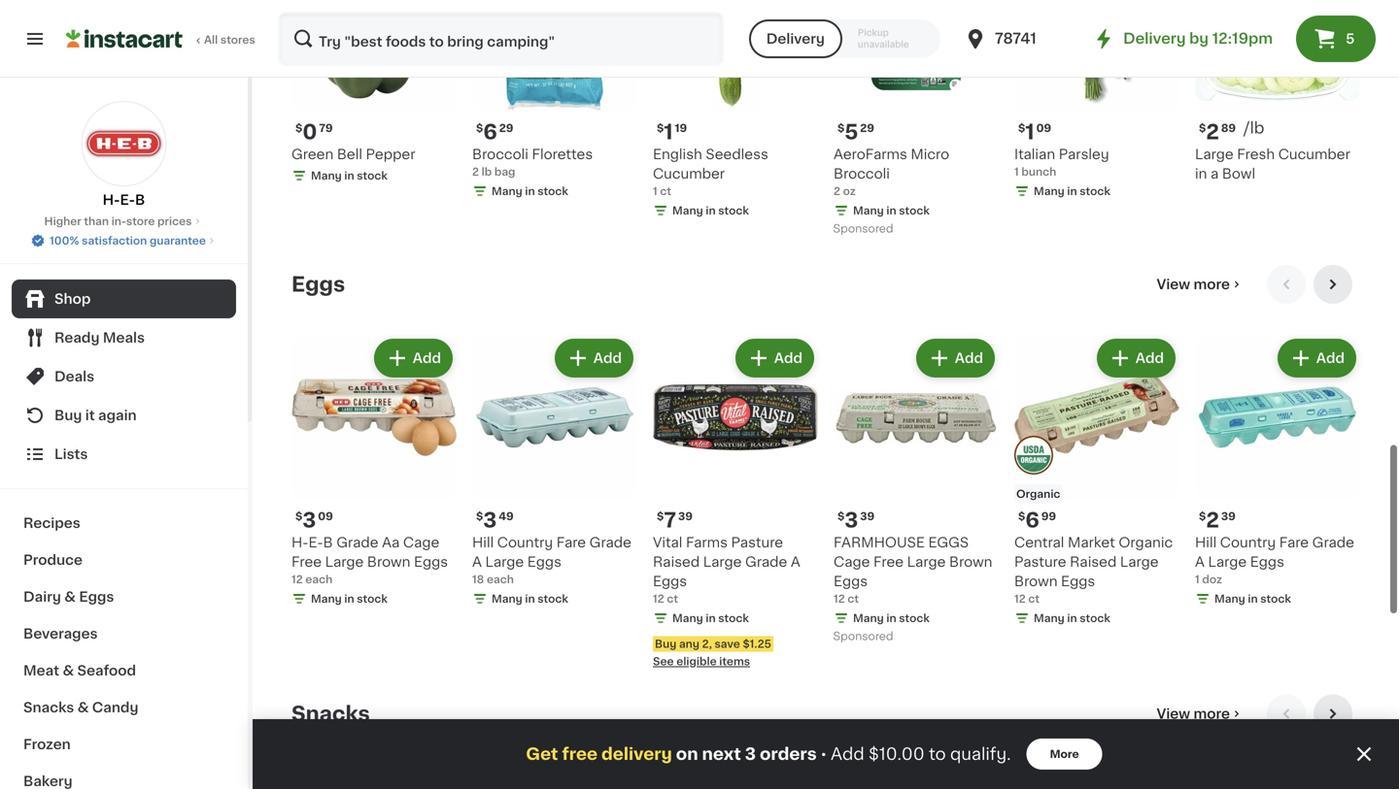 Task type: locate. For each thing, give the bounding box(es) containing it.
sponsored badge image inside item carousel region
[[834, 632, 892, 643]]

2 raised from the left
[[1070, 556, 1117, 569]]

2 country from the left
[[1220, 536, 1276, 550]]

stock for central market organic pasture raised large brown eggs 12 ct
[[1080, 613, 1111, 624]]

1 vertical spatial view more
[[1157, 708, 1230, 721]]

0 horizontal spatial country
[[497, 536, 553, 550]]

$ inside the $ 2 89
[[1199, 123, 1206, 133]]

ct down 'farmhouse' at bottom
[[848, 594, 859, 605]]

ready meals button
[[12, 319, 236, 358]]

99
[[1041, 511, 1056, 522]]

09
[[1036, 123, 1051, 133], [318, 511, 333, 522]]

3 for hill
[[483, 510, 497, 531]]

0 horizontal spatial a
[[472, 556, 482, 569]]

raised inside 'vital farms pasture raised large grade a eggs 12 ct'
[[653, 556, 700, 569]]

in down h-e-b grade aa cage free large brown eggs 12 each
[[344, 594, 354, 605]]

sponsored badge image for 3
[[834, 632, 892, 643]]

0 horizontal spatial fare
[[557, 536, 586, 550]]

1 horizontal spatial cucumber
[[1279, 147, 1351, 161]]

09 for 1
[[1036, 123, 1051, 133]]

0 horizontal spatial delivery
[[766, 32, 825, 46]]

1 vertical spatial buy
[[655, 639, 677, 650]]

view more for snacks
[[1157, 708, 1230, 721]]

vital
[[653, 536, 683, 550]]

view more button for eggs
[[1149, 265, 1252, 304]]

100% satisfaction guarantee button
[[30, 229, 218, 249]]

in up 2,
[[706, 613, 716, 624]]

0 horizontal spatial snacks
[[23, 702, 74, 715]]

$ left 49
[[476, 511, 483, 522]]

hill country fare grade a large eggs 18 each
[[472, 536, 632, 585]]

free down $ 3 09
[[292, 556, 322, 569]]

0 horizontal spatial free
[[292, 556, 322, 569]]

1 horizontal spatial snacks
[[292, 704, 370, 725]]

0 horizontal spatial cage
[[403, 536, 440, 550]]

1 raised from the left
[[653, 556, 700, 569]]

fare
[[557, 536, 586, 550], [1279, 536, 1309, 550]]

$ inside $ 1 19
[[657, 123, 664, 133]]

39 inside $ 7 39
[[678, 511, 693, 522]]

many down english seedless cucumber 1 ct
[[672, 205, 703, 216]]

delivery
[[1123, 32, 1186, 46], [766, 32, 825, 46]]

in down farmhouse eggs cage free large brown eggs 12 ct
[[887, 613, 896, 624]]

39 for 3
[[860, 511, 875, 522]]

2 free from the left
[[874, 556, 904, 569]]

$ 2 39
[[1199, 510, 1236, 531]]

2 left lb
[[472, 166, 479, 177]]

buy left it
[[54, 409, 82, 423]]

cage inside h-e-b grade aa cage free large brown eggs 12 each
[[403, 536, 440, 550]]

2 inside aerofarms micro broccoli 2 oz
[[834, 186, 840, 197]]

hill inside hill country fare grade a large eggs 18 each
[[472, 536, 494, 550]]

2 item carousel region from the top
[[292, 695, 1360, 790]]

1 vertical spatial cage
[[834, 556, 870, 569]]

0 vertical spatial b
[[135, 193, 145, 207]]

0 horizontal spatial 6
[[483, 122, 497, 142]]

1 horizontal spatial pasture
[[1014, 556, 1066, 569]]

0 vertical spatial sponsored badge image
[[834, 224, 892, 235]]

stock down parsley
[[1080, 186, 1111, 197]]

b for h-e-b
[[135, 193, 145, 207]]

hill down $ 2 39 at bottom right
[[1195, 536, 1217, 550]]

cucumber inside english seedless cucumber 1 ct
[[653, 167, 725, 180]]

$ 2 89
[[1199, 122, 1236, 142]]

h-e-b
[[103, 193, 145, 207]]

in down hill country fare grade a large eggs 18 each
[[525, 594, 535, 605]]

h- down $ 3 09
[[292, 536, 309, 550]]

6 inside item carousel region
[[1025, 510, 1039, 531]]

1 free from the left
[[292, 556, 322, 569]]

cucumber down $2.89 per pound element
[[1279, 147, 1351, 161]]

fare inside hill country fare grade a large eggs 1 doz
[[1279, 536, 1309, 550]]

e- up 'higher than in-store prices' link
[[120, 193, 135, 207]]

many down central market organic pasture raised large brown eggs 12 ct on the right bottom
[[1034, 613, 1065, 624]]

many
[[311, 170, 342, 181], [492, 186, 522, 197], [1034, 186, 1065, 197], [672, 205, 703, 216], [853, 205, 884, 216], [311, 594, 342, 605], [492, 594, 522, 605], [1215, 594, 1245, 605], [672, 613, 703, 624], [853, 613, 884, 624], [1034, 613, 1065, 624]]

in for broccoli florettes 2 lb bag
[[525, 186, 535, 197]]

1 horizontal spatial country
[[1220, 536, 1276, 550]]

2 29 from the left
[[860, 123, 874, 133]]

in for central market organic pasture raised large brown eggs 12 ct
[[1067, 613, 1077, 624]]

1 vertical spatial cucumber
[[653, 167, 725, 180]]

39 up 'farmhouse' at bottom
[[860, 511, 875, 522]]

vital farms pasture raised large grade a eggs 12 ct
[[653, 536, 801, 605]]

raised down vital
[[653, 556, 700, 569]]

0 horizontal spatial broccoli
[[472, 147, 528, 161]]

0 vertical spatial 09
[[1036, 123, 1051, 133]]

free
[[292, 556, 322, 569], [874, 556, 904, 569]]

eggs inside h-e-b grade aa cage free large brown eggs 12 each
[[414, 556, 448, 569]]

ct inside farmhouse eggs cage free large brown eggs 12 ct
[[848, 594, 859, 605]]

1 horizontal spatial cage
[[834, 556, 870, 569]]

country
[[497, 536, 553, 550], [1220, 536, 1276, 550]]

6 left "99"
[[1025, 510, 1039, 531]]

country for 3
[[497, 536, 553, 550]]

frozen link
[[12, 727, 236, 764]]

1 horizontal spatial fare
[[1279, 536, 1309, 550]]

in-
[[111, 216, 126, 227]]

$ up the aerofarms
[[838, 123, 845, 133]]

1 horizontal spatial broccoli
[[834, 167, 890, 180]]

$ 6 29
[[476, 122, 513, 142]]

0 horizontal spatial cucumber
[[653, 167, 725, 180]]

0 horizontal spatial 09
[[318, 511, 333, 522]]

in
[[1195, 167, 1207, 180], [344, 170, 354, 181], [525, 186, 535, 197], [1067, 186, 1077, 197], [706, 205, 716, 216], [887, 205, 896, 216], [344, 594, 354, 605], [525, 594, 535, 605], [1248, 594, 1258, 605], [706, 613, 716, 624], [887, 613, 896, 624], [1067, 613, 1077, 624]]

1 left "doz"
[[1195, 575, 1200, 585]]

any
[[679, 639, 700, 650]]

many in stock down hill country fare grade a large eggs 1 doz
[[1215, 594, 1291, 605]]

1 vertical spatial sponsored badge image
[[834, 632, 892, 643]]

$
[[295, 123, 303, 133], [476, 123, 483, 133], [657, 123, 664, 133], [838, 123, 845, 133], [1018, 123, 1025, 133], [1199, 123, 1206, 133], [295, 511, 303, 522], [476, 511, 483, 522], [657, 511, 664, 522], [838, 511, 845, 522], [1018, 511, 1025, 522], [1199, 511, 1206, 522]]

beverages
[[23, 628, 98, 641]]

79
[[319, 123, 333, 133]]

1 horizontal spatial delivery
[[1123, 32, 1186, 46]]

0 vertical spatial pasture
[[731, 536, 783, 550]]

1 horizontal spatial e-
[[309, 536, 323, 550]]

each right 18
[[487, 575, 514, 585]]

1 horizontal spatial brown
[[949, 556, 993, 569]]

0 vertical spatial view
[[1157, 278, 1190, 291]]

$ inside $ 1 09
[[1018, 123, 1025, 133]]

0 horizontal spatial each
[[305, 575, 333, 585]]

store
[[126, 216, 155, 227]]

e- down $ 3 09
[[309, 536, 323, 550]]

item badge image
[[1014, 436, 1053, 475]]

1 each from the left
[[305, 575, 333, 585]]

$ inside $ 6 99
[[1018, 511, 1025, 522]]

hill inside hill country fare grade a large eggs 1 doz
[[1195, 536, 1217, 550]]

$ inside $ 0 79
[[295, 123, 303, 133]]

micro
[[911, 147, 950, 161]]

1 vertical spatial &
[[63, 665, 74, 678]]

1 39 from the left
[[678, 511, 693, 522]]

12 down vital
[[653, 594, 664, 605]]

many in stock down broccoli florettes 2 lb bag on the left of page
[[492, 186, 568, 197]]

1 horizontal spatial a
[[791, 556, 801, 569]]

pepper
[[366, 147, 415, 161]]

e- for h-e-b
[[120, 193, 135, 207]]

h- inside h-e-b grade aa cage free large brown eggs 12 each
[[292, 536, 309, 550]]

in for farmhouse eggs cage free large brown eggs 12 ct
[[887, 613, 896, 624]]

2 inside item carousel region
[[1206, 510, 1219, 531]]

2 horizontal spatial 39
[[1221, 511, 1236, 522]]

many down farmhouse eggs cage free large brown eggs 12 ct
[[853, 613, 884, 624]]

deals
[[54, 370, 94, 384]]

1 fare from the left
[[557, 536, 586, 550]]

1 horizontal spatial 09
[[1036, 123, 1051, 133]]

in down aerofarms micro broccoli 2 oz
[[887, 205, 896, 216]]

brown down eggs
[[949, 556, 993, 569]]

$ inside $ 3 09
[[295, 511, 303, 522]]

items
[[719, 657, 750, 667]]

$ left "99"
[[1018, 511, 1025, 522]]

39 for 2
[[1221, 511, 1236, 522]]

delivery inside delivery button
[[766, 32, 825, 46]]

add for add button for each
[[593, 352, 622, 365]]

$ for vital farms pasture raised large grade a eggs 12 ct
[[657, 511, 664, 522]]

more button
[[1027, 739, 1103, 771]]

1 more from the top
[[1194, 278, 1230, 291]]

3 add button from the left
[[737, 341, 812, 376]]

1 inside hill country fare grade a large eggs 1 doz
[[1195, 575, 1200, 585]]

3 39 from the left
[[1221, 511, 1236, 522]]

2 up "doz"
[[1206, 510, 1219, 531]]

free
[[562, 747, 598, 763]]

cage down 'farmhouse' at bottom
[[834, 556, 870, 569]]

1 horizontal spatial hill
[[1195, 536, 1217, 550]]

5 inside product group
[[845, 122, 858, 142]]

0 vertical spatial view more button
[[1149, 265, 1252, 304]]

2 each from the left
[[487, 575, 514, 585]]

1 horizontal spatial free
[[874, 556, 904, 569]]

1 horizontal spatial h-
[[292, 536, 309, 550]]

country inside hill country fare grade a large eggs 18 each
[[497, 536, 553, 550]]

2 view more from the top
[[1157, 708, 1230, 721]]

1 vertical spatial organic
[[1119, 536, 1173, 550]]

39 right the "7" in the left bottom of the page
[[678, 511, 693, 522]]

$ for h-e-b grade aa cage free large brown eggs 12 each
[[295, 511, 303, 522]]

view for snacks
[[1157, 708, 1190, 721]]

39 for 7
[[678, 511, 693, 522]]

2,
[[702, 639, 712, 650]]

1 vertical spatial broccoli
[[834, 167, 890, 180]]

fare inside hill country fare grade a large eggs 18 each
[[557, 536, 586, 550]]

sponsored badge image down oz
[[834, 224, 892, 235]]

2 vertical spatial &
[[77, 702, 89, 715]]

stock for hill country fare grade a large eggs 18 each
[[538, 594, 568, 605]]

3 a from the left
[[1195, 556, 1205, 569]]

cucumber for seedless
[[653, 167, 725, 180]]

$ inside $ 3 49
[[476, 511, 483, 522]]

eligible
[[677, 657, 717, 667]]

cucumber inside large fresh cucumber in a bowl
[[1279, 147, 1351, 161]]

$ up h-e-b grade aa cage free large brown eggs 12 each
[[295, 511, 303, 522]]

product group containing 7
[[653, 335, 818, 670]]

39
[[678, 511, 693, 522], [860, 511, 875, 522], [1221, 511, 1236, 522]]

many in stock down central market organic pasture raised large brown eggs 12 ct on the right bottom
[[1034, 613, 1111, 624]]

0 vertical spatial &
[[64, 591, 76, 604]]

delivery for delivery by 12:19pm
[[1123, 32, 1186, 46]]

doz
[[1202, 575, 1222, 585]]

a for 2
[[1195, 556, 1205, 569]]

b up 'store'
[[135, 193, 145, 207]]

brown
[[367, 556, 410, 569], [949, 556, 993, 569], [1014, 575, 1058, 589]]

country for 2
[[1220, 536, 1276, 550]]

add button for doz
[[1280, 341, 1355, 376]]

ready meals link
[[12, 319, 236, 358]]

$ for broccoli florettes 2 lb bag
[[476, 123, 483, 133]]

stock
[[357, 170, 388, 181], [538, 186, 568, 197], [1080, 186, 1111, 197], [718, 205, 749, 216], [899, 205, 930, 216], [357, 594, 388, 605], [538, 594, 568, 605], [1261, 594, 1291, 605], [718, 613, 749, 624], [899, 613, 930, 624], [1080, 613, 1111, 624]]

0 vertical spatial view more
[[1157, 278, 1230, 291]]

3 up h-e-b grade aa cage free large brown eggs 12 each
[[303, 510, 316, 531]]

0 vertical spatial item carousel region
[[292, 265, 1360, 679]]

view more for eggs
[[1157, 278, 1230, 291]]

1 left bunch
[[1014, 166, 1019, 177]]

treatment tracker modal dialog
[[253, 720, 1399, 790]]

higher
[[44, 216, 81, 227]]

2 horizontal spatial a
[[1195, 556, 1205, 569]]

& right meat
[[63, 665, 74, 678]]

0 vertical spatial organic
[[1016, 489, 1061, 500]]

$ for italian parsley 1 bunch
[[1018, 123, 1025, 133]]

12
[[292, 575, 303, 585], [653, 594, 664, 605], [834, 594, 845, 605], [1014, 594, 1026, 605]]

29 inside $ 5 29
[[860, 123, 874, 133]]

meat
[[23, 665, 59, 678]]

12:19pm
[[1212, 32, 1273, 46]]

$ left 89
[[1199, 123, 1206, 133]]

1 vertical spatial b
[[323, 536, 333, 550]]

$ up "doz"
[[1199, 511, 1206, 522]]

large inside hill country fare grade a large eggs 18 each
[[485, 556, 524, 569]]

many for central market organic pasture raised large brown eggs 12 ct
[[1034, 613, 1065, 624]]

view more button for snacks
[[1149, 695, 1252, 734]]

6 for central market organic pasture raised large brown eggs
[[1025, 510, 1039, 531]]

e- inside h-e-b grade aa cage free large brown eggs 12 each
[[309, 536, 323, 550]]

6 add button from the left
[[1280, 341, 1355, 376]]

a inside hill country fare grade a large eggs 1 doz
[[1195, 556, 1205, 569]]

stock for broccoli florettes 2 lb bag
[[538, 186, 568, 197]]

broccoli inside aerofarms micro broccoli 2 oz
[[834, 167, 890, 180]]

ct down "english"
[[660, 186, 671, 197]]

grade inside h-e-b grade aa cage free large brown eggs 12 each
[[336, 536, 379, 550]]

stock down broccoli florettes 2 lb bag on the left of page
[[538, 186, 568, 197]]

item carousel region
[[292, 265, 1360, 679], [292, 695, 1360, 790]]

6 up lb
[[483, 122, 497, 142]]

0 vertical spatial 6
[[483, 122, 497, 142]]

brown inside farmhouse eggs cage free large brown eggs 12 ct
[[949, 556, 993, 569]]

0 vertical spatial cage
[[403, 536, 440, 550]]

delivery inside delivery by 12:19pm link
[[1123, 32, 1186, 46]]

shop
[[54, 292, 91, 306]]

0 horizontal spatial 5
[[845, 122, 858, 142]]

09 inside $ 3 09
[[318, 511, 333, 522]]

0 horizontal spatial organic
[[1016, 489, 1061, 500]]

in for vital farms pasture raised large grade a eggs 12 ct
[[706, 613, 716, 624]]

1 sponsored badge image from the top
[[834, 224, 892, 235]]

5 add button from the left
[[1099, 341, 1174, 376]]

1 horizontal spatial 39
[[860, 511, 875, 522]]

b inside h-e-b grade aa cage free large brown eggs 12 each
[[323, 536, 333, 550]]

$ 5 29
[[838, 122, 874, 142]]

each
[[305, 575, 333, 585], [487, 575, 514, 585]]

1 item carousel region from the top
[[292, 265, 1360, 679]]

delivery
[[601, 747, 672, 763]]

ct inside central market organic pasture raised large brown eggs 12 ct
[[1028, 594, 1040, 605]]

many for vital farms pasture raised large grade a eggs 12 ct
[[672, 613, 703, 624]]

2 hill from the left
[[1195, 536, 1217, 550]]

many in stock down english seedless cucumber 1 ct
[[672, 205, 749, 216]]

$ for farmhouse eggs cage free large brown eggs 12 ct
[[838, 511, 845, 522]]

1 horizontal spatial 6
[[1025, 510, 1039, 531]]

large inside central market organic pasture raised large brown eggs 12 ct
[[1120, 556, 1159, 569]]

brown down central
[[1014, 575, 1058, 589]]

get
[[526, 747, 558, 763]]

add for fourth add button from the right
[[774, 352, 803, 365]]

in down english seedless cucumber 1 ct
[[706, 205, 716, 216]]

& right "dairy"
[[64, 591, 76, 604]]

add for add button for brown
[[413, 352, 441, 365]]

2 inside broccoli florettes 2 lb bag
[[472, 166, 479, 177]]

1 horizontal spatial raised
[[1070, 556, 1117, 569]]

1 left 19
[[664, 122, 673, 142]]

$ up 'farmhouse' at bottom
[[838, 511, 845, 522]]

country down 49
[[497, 536, 553, 550]]

$ left 19
[[657, 123, 664, 133]]

stock for aerofarms micro broccoli 2 oz
[[899, 205, 930, 216]]

1 vertical spatial h-
[[292, 536, 309, 550]]

0 horizontal spatial b
[[135, 193, 145, 207]]

1 vertical spatial view more button
[[1149, 695, 1252, 734]]

$ for aerofarms micro broccoli 2 oz
[[838, 123, 845, 133]]

2 add button from the left
[[557, 341, 632, 376]]

1 29 from the left
[[499, 123, 513, 133]]

organic up "99"
[[1016, 489, 1061, 500]]

39 inside $ 2 39
[[1221, 511, 1236, 522]]

19
[[675, 123, 687, 133]]

more for eggs
[[1194, 278, 1230, 291]]

bag
[[494, 166, 515, 177]]

b
[[135, 193, 145, 207], [323, 536, 333, 550]]

0 vertical spatial 5
[[1346, 32, 1355, 46]]

stock down h-e-b grade aa cage free large brown eggs 12 each
[[357, 594, 388, 605]]

higher than in-store prices
[[44, 216, 192, 227]]

many for broccoli florettes 2 lb bag
[[492, 186, 522, 197]]

service type group
[[749, 19, 941, 58]]

$ left 79
[[295, 123, 303, 133]]

many in stock for farmhouse eggs cage free large brown eggs 12 ct
[[853, 613, 930, 624]]

0 vertical spatial more
[[1194, 278, 1230, 291]]

in down "italian parsley 1 bunch"
[[1067, 186, 1077, 197]]

stock down hill country fare grade a large eggs 1 doz
[[1261, 594, 1291, 605]]

florettes
[[532, 147, 593, 161]]

1 horizontal spatial b
[[323, 536, 333, 550]]

0 vertical spatial cucumber
[[1279, 147, 1351, 161]]

in for aerofarms micro broccoli 2 oz
[[887, 205, 896, 216]]

add button
[[376, 341, 451, 376], [557, 341, 632, 376], [737, 341, 812, 376], [918, 341, 993, 376], [1099, 341, 1174, 376], [1280, 341, 1355, 376]]

0 horizontal spatial raised
[[653, 556, 700, 569]]

0 horizontal spatial brown
[[367, 556, 410, 569]]

all stores link
[[66, 12, 257, 66]]

0 horizontal spatial 39
[[678, 511, 693, 522]]

$10.00
[[869, 747, 925, 763]]

country inside hill country fare grade a large eggs 1 doz
[[1220, 536, 1276, 550]]

39 up hill country fare grade a large eggs 1 doz
[[1221, 511, 1236, 522]]

2 fare from the left
[[1279, 536, 1309, 550]]

0 horizontal spatial buy
[[54, 409, 82, 423]]

1 down "english"
[[653, 186, 658, 197]]

raised
[[653, 556, 700, 569], [1070, 556, 1117, 569]]

1 vertical spatial 5
[[845, 122, 858, 142]]

a
[[472, 556, 482, 569], [791, 556, 801, 569], [1195, 556, 1205, 569]]

many in stock down aerofarms micro broccoli 2 oz
[[853, 205, 930, 216]]

stock up save in the bottom of the page
[[718, 613, 749, 624]]

sponsored badge image down farmhouse eggs cage free large brown eggs 12 ct
[[834, 632, 892, 643]]

many in stock for hill country fare grade a large eggs 18 each
[[492, 594, 568, 605]]

2 view more button from the top
[[1149, 695, 1252, 734]]

snacks for snacks
[[292, 704, 370, 725]]

1 vertical spatial more
[[1194, 708, 1230, 721]]

satisfaction
[[82, 236, 147, 246]]

2 more from the top
[[1194, 708, 1230, 721]]

e- inside h-e-b link
[[120, 193, 135, 207]]

29 up broccoli florettes 2 lb bag on the left of page
[[499, 123, 513, 133]]

09 inside $ 1 09
[[1036, 123, 1051, 133]]

0 vertical spatial broccoli
[[472, 147, 528, 161]]

0 horizontal spatial 29
[[499, 123, 513, 133]]

29 up the aerofarms
[[860, 123, 874, 133]]

prices
[[157, 216, 192, 227]]

cucumber for fresh
[[1279, 147, 1351, 161]]

broccoli up the 'bag'
[[472, 147, 528, 161]]

pasture inside 'vital farms pasture raised large grade a eggs 12 ct'
[[731, 536, 783, 550]]

lists
[[54, 448, 88, 462]]

buy
[[54, 409, 82, 423], [655, 639, 677, 650]]

& left candy
[[77, 702, 89, 715]]

2 a from the left
[[791, 556, 801, 569]]

1 vertical spatial pasture
[[1014, 556, 1066, 569]]

by
[[1190, 32, 1209, 46]]

ct inside 'vital farms pasture raised large grade a eggs 12 ct'
[[667, 594, 678, 605]]

many down hill country fare grade a large eggs 18 each
[[492, 594, 522, 605]]

b down $ 3 09
[[323, 536, 333, 550]]

pasture right farms
[[731, 536, 783, 550]]

delivery by 12:19pm
[[1123, 32, 1273, 46]]

country down $ 2 39 at bottom right
[[1220, 536, 1276, 550]]

12 inside central market organic pasture raised large brown eggs 12 ct
[[1014, 594, 1026, 605]]

$ inside $ 7 39
[[657, 511, 664, 522]]

09 up h-e-b grade aa cage free large brown eggs 12 each
[[318, 511, 333, 522]]

product group
[[834, 0, 999, 240], [292, 335, 457, 611], [472, 335, 637, 611], [653, 335, 818, 670], [834, 335, 999, 648], [1014, 335, 1180, 630], [1195, 335, 1360, 611]]

cage right the aa
[[403, 536, 440, 550]]

3 right next
[[745, 747, 756, 763]]

1 add button from the left
[[376, 341, 451, 376]]

09 up italian
[[1036, 123, 1051, 133]]

1
[[664, 122, 673, 142], [1025, 122, 1034, 142], [1014, 166, 1019, 177], [653, 186, 658, 197], [1195, 575, 1200, 585]]

many for h-e-b grade aa cage free large brown eggs 12 each
[[311, 594, 342, 605]]

ct
[[660, 186, 671, 197], [667, 594, 678, 605], [848, 594, 859, 605], [1028, 594, 1040, 605]]

1 hill from the left
[[472, 536, 494, 550]]

0 horizontal spatial hill
[[472, 536, 494, 550]]

add inside treatment tracker modal dialog
[[831, 747, 864, 763]]

many in stock down hill country fare grade a large eggs 18 each
[[492, 594, 568, 605]]

large inside 'vital farms pasture raised large grade a eggs 12 ct'
[[703, 556, 742, 569]]

$ inside $ 3 39
[[838, 511, 845, 522]]

1 vertical spatial item carousel region
[[292, 695, 1360, 790]]

ct down vital
[[667, 594, 678, 605]]

6
[[483, 122, 497, 142], [1025, 510, 1039, 531]]

in inside large fresh cucumber in a bowl
[[1195, 167, 1207, 180]]

bowl
[[1222, 167, 1256, 180]]

2 39 from the left
[[860, 511, 875, 522]]

fare for 3
[[557, 536, 586, 550]]

buy inside buy any 2, save $1.25 see eligible items
[[655, 639, 677, 650]]

12 down central
[[1014, 594, 1026, 605]]

stock down english seedless cucumber 1 ct
[[718, 205, 749, 216]]

recipes
[[23, 517, 80, 531]]

a inside hill country fare grade a large eggs 18 each
[[472, 556, 482, 569]]

0 horizontal spatial h-
[[103, 193, 120, 207]]

39 inside $ 3 39
[[860, 511, 875, 522]]

1 vertical spatial 09
[[318, 511, 333, 522]]

1 a from the left
[[472, 556, 482, 569]]

stock down aerofarms micro broccoli 2 oz
[[899, 205, 930, 216]]

h- up higher than in-store prices
[[103, 193, 120, 207]]

in down broccoli florettes 2 lb bag on the left of page
[[525, 186, 535, 197]]

2 view from the top
[[1157, 708, 1190, 721]]

more
[[1050, 750, 1079, 760]]

1 view from the top
[[1157, 278, 1190, 291]]

$ inside $ 5 29
[[838, 123, 845, 133]]

1 vertical spatial view
[[1157, 708, 1190, 721]]

2 horizontal spatial brown
[[1014, 575, 1058, 589]]

grade inside hill country fare grade a large eggs 1 doz
[[1312, 536, 1354, 550]]

seedless
[[706, 147, 768, 161]]

3 up 'farmhouse' at bottom
[[845, 510, 858, 531]]

sponsored badge image
[[834, 224, 892, 235], [834, 632, 892, 643]]

1 vertical spatial 6
[[1025, 510, 1039, 531]]

89
[[1221, 123, 1236, 133]]

grade inside hill country fare grade a large eggs 18 each
[[589, 536, 632, 550]]

eggs inside central market organic pasture raised large brown eggs 12 ct
[[1061, 575, 1095, 589]]

0 vertical spatial h-
[[103, 193, 120, 207]]

hill
[[472, 536, 494, 550], [1195, 536, 1217, 550]]

pasture down central
[[1014, 556, 1066, 569]]

0 vertical spatial buy
[[54, 409, 82, 423]]

29 inside $ 6 29
[[499, 123, 513, 133]]

$ inside $ 6 29
[[476, 123, 483, 133]]

grade for brown
[[336, 536, 379, 550]]

1 horizontal spatial 29
[[860, 123, 874, 133]]

1 horizontal spatial organic
[[1119, 536, 1173, 550]]

3
[[303, 510, 316, 531], [483, 510, 497, 531], [845, 510, 858, 531], [745, 747, 756, 763]]

organic right market
[[1119, 536, 1173, 550]]

0 vertical spatial e-
[[120, 193, 135, 207]]

hill down $ 3 49
[[472, 536, 494, 550]]

1 horizontal spatial buy
[[655, 639, 677, 650]]

many down the 'bag'
[[492, 186, 522, 197]]

2 left 89
[[1206, 122, 1219, 142]]

lists link
[[12, 435, 236, 474]]

stock down central market organic pasture raised large brown eggs 12 ct on the right bottom
[[1080, 613, 1111, 624]]

1 country from the left
[[497, 536, 553, 550]]

1 up italian
[[1025, 122, 1034, 142]]

broccoli down the aerofarms
[[834, 167, 890, 180]]

$ up vital
[[657, 511, 664, 522]]

add for add button related to doz
[[1316, 352, 1345, 365]]

1 view more from the top
[[1157, 278, 1230, 291]]

in down central market organic pasture raised large brown eggs 12 ct on the right bottom
[[1067, 613, 1077, 624]]

in left a
[[1195, 167, 1207, 180]]

1 vertical spatial e-
[[309, 536, 323, 550]]

1 horizontal spatial each
[[487, 575, 514, 585]]

0 horizontal spatial pasture
[[731, 536, 783, 550]]

cucumber down "english"
[[653, 167, 725, 180]]

product group containing 5
[[834, 0, 999, 240]]

in down hill country fare grade a large eggs 1 doz
[[1248, 594, 1258, 605]]

each down $ 3 09
[[305, 575, 333, 585]]

many in stock up 2,
[[672, 613, 749, 624]]

stock for italian parsley 1 bunch
[[1080, 186, 1111, 197]]

stock down farmhouse eggs cage free large brown eggs 12 ct
[[899, 613, 930, 624]]

0 horizontal spatial e-
[[120, 193, 135, 207]]

italian
[[1014, 147, 1055, 161]]

a
[[1211, 167, 1219, 180]]

1 horizontal spatial 5
[[1346, 32, 1355, 46]]

2 sponsored badge image from the top
[[834, 632, 892, 643]]

1 view more button from the top
[[1149, 265, 1252, 304]]

green bell pepper
[[292, 147, 415, 161]]

h-e-b grade aa cage free large brown eggs 12 each
[[292, 536, 448, 585]]

None search field
[[278, 12, 724, 66]]

$ inside $ 2 39
[[1199, 511, 1206, 522]]



Task type: vqa. For each thing, say whether or not it's contained in the screenshot.
turtle beach ear force recon 50x stereo gaming headset for xbox one
no



Task type: describe. For each thing, give the bounding box(es) containing it.
grade inside 'vital farms pasture raised large grade a eggs 12 ct'
[[745, 556, 787, 569]]

many for english seedless cucumber 1 ct
[[672, 205, 703, 216]]

100% satisfaction guarantee
[[50, 236, 206, 246]]

e- for h-e-b grade aa cage free large brown eggs 12 each
[[309, 536, 323, 550]]

snacks & candy
[[23, 702, 138, 715]]

& for meat
[[63, 665, 74, 678]]

in for english seedless cucumber 1 ct
[[706, 205, 716, 216]]

free inside farmhouse eggs cage free large brown eggs 12 ct
[[874, 556, 904, 569]]

many for hill country fare grade a large eggs 1 doz
[[1215, 594, 1245, 605]]

fare for 2
[[1279, 536, 1309, 550]]

large inside large fresh cucumber in a bowl
[[1195, 147, 1234, 161]]

produce link
[[12, 542, 236, 579]]

$2.89 per pound element
[[1195, 119, 1360, 145]]

farmhouse
[[834, 536, 925, 550]]

bakery
[[23, 775, 73, 789]]

brown inside h-e-b grade aa cage free large brown eggs 12 each
[[367, 556, 410, 569]]

stock for hill country fare grade a large eggs 1 doz
[[1261, 594, 1291, 605]]

more for snacks
[[1194, 708, 1230, 721]]

4 add button from the left
[[918, 341, 993, 376]]

a for 3
[[472, 556, 482, 569]]

b for h-e-b grade aa cage free large brown eggs 12 each
[[323, 536, 333, 550]]

shop link
[[12, 280, 236, 319]]

aerofarms micro broccoli 2 oz
[[834, 147, 950, 197]]

raised inside central market organic pasture raised large brown eggs 12 ct
[[1070, 556, 1117, 569]]

h- for h-e-b grade aa cage free large brown eggs 12 each
[[292, 536, 309, 550]]

guarantee
[[150, 236, 206, 246]]

$ for hill country fare grade a large eggs 1 doz
[[1199, 511, 1206, 522]]

1 inside "italian parsley 1 bunch"
[[1014, 166, 1019, 177]]

lb
[[482, 166, 492, 177]]

central market organic pasture raised large brown eggs 12 ct
[[1014, 536, 1173, 605]]

buy any 2, save $1.25 see eligible items
[[653, 639, 771, 667]]

/lb
[[1244, 120, 1265, 136]]

add for fourth add button from left
[[955, 352, 983, 365]]

on
[[676, 747, 698, 763]]

snacks for snacks & candy
[[23, 702, 74, 715]]

view for eggs
[[1157, 278, 1190, 291]]

brown inside central market organic pasture raised large brown eggs 12 ct
[[1014, 575, 1058, 589]]

free inside h-e-b grade aa cage free large brown eggs 12 each
[[292, 556, 322, 569]]

many for aerofarms micro broccoli 2 oz
[[853, 205, 884, 216]]

a inside 'vital farms pasture raised large grade a eggs 12 ct'
[[791, 556, 801, 569]]

stock for english seedless cucumber 1 ct
[[718, 205, 749, 216]]

frozen
[[23, 738, 71, 752]]

farmhouse eggs cage free large brown eggs 12 ct
[[834, 536, 993, 605]]

stock down 'pepper'
[[357, 170, 388, 181]]

italian parsley 1 bunch
[[1014, 147, 1109, 177]]

h-e-b link
[[81, 101, 167, 210]]

many in stock for vital farms pasture raised large grade a eggs 12 ct
[[672, 613, 749, 624]]

grade for each
[[589, 536, 632, 550]]

to
[[929, 747, 946, 763]]

$ 3 49
[[476, 510, 514, 531]]

stock for h-e-b grade aa cage free large brown eggs 12 each
[[357, 594, 388, 605]]

1 inside english seedless cucumber 1 ct
[[653, 186, 658, 197]]

6 for broccoli florettes
[[483, 122, 497, 142]]

buy for buy any 2, save $1.25 see eligible items
[[655, 639, 677, 650]]

12 inside h-e-b grade aa cage free large brown eggs 12 each
[[292, 575, 303, 585]]

many in stock for h-e-b grade aa cage free large brown eggs 12 each
[[311, 594, 388, 605]]

49
[[499, 511, 514, 522]]

delivery for delivery
[[766, 32, 825, 46]]

meals
[[103, 331, 145, 345]]

orders
[[760, 747, 817, 763]]

5 button
[[1296, 16, 1376, 62]]

large inside hill country fare grade a large eggs 1 doz
[[1208, 556, 1247, 569]]

add for add button corresponding to 12
[[1136, 352, 1164, 365]]

$ 3 09
[[295, 510, 333, 531]]

in for hill country fare grade a large eggs 18 each
[[525, 594, 535, 605]]

in for hill country fare grade a large eggs 1 doz
[[1248, 594, 1258, 605]]

broccoli florettes 2 lb bag
[[472, 147, 593, 177]]

than
[[84, 216, 109, 227]]

organic inside central market organic pasture raised large brown eggs 12 ct
[[1119, 536, 1173, 550]]

large inside farmhouse eggs cage free large brown eggs 12 ct
[[907, 556, 946, 569]]

meat & seafood link
[[12, 653, 236, 690]]

ct inside english seedless cucumber 1 ct
[[660, 186, 671, 197]]

many in stock for central market organic pasture raised large brown eggs 12 ct
[[1034, 613, 1111, 624]]

hill for 2
[[1195, 536, 1217, 550]]

hill for 3
[[472, 536, 494, 550]]

in for h-e-b grade aa cage free large brown eggs 12 each
[[344, 594, 354, 605]]

bell
[[337, 147, 362, 161]]

farms
[[686, 536, 728, 550]]

h-e-b logo image
[[81, 101, 167, 187]]

ready
[[54, 331, 100, 345]]

many in stock for english seedless cucumber 1 ct
[[672, 205, 749, 216]]

qualify.
[[950, 747, 1011, 763]]

3 for h-
[[303, 510, 316, 531]]

eggs
[[928, 536, 969, 550]]

item carousel region containing eggs
[[292, 265, 1360, 679]]

stock for farmhouse eggs cage free large brown eggs 12 ct
[[899, 613, 930, 624]]

product group containing 2
[[1195, 335, 1360, 611]]

eggs inside farmhouse eggs cage free large brown eggs 12 ct
[[834, 575, 868, 589]]

it
[[85, 409, 95, 423]]

market
[[1068, 536, 1115, 550]]

many in stock for aerofarms micro broccoli 2 oz
[[853, 205, 930, 216]]

add button for 12
[[1099, 341, 1174, 376]]

many in stock for italian parsley 1 bunch
[[1034, 186, 1111, 197]]

english
[[653, 147, 702, 161]]

Search field
[[280, 14, 722, 64]]

add button for brown
[[376, 341, 451, 376]]

78741 button
[[964, 12, 1081, 66]]

09 for 3
[[318, 511, 333, 522]]

many in stock for broccoli florettes 2 lb bag
[[492, 186, 568, 197]]

& for snacks
[[77, 702, 89, 715]]

eggs inside hill country fare grade a large eggs 1 doz
[[1250, 556, 1285, 569]]

$ 0 79
[[295, 122, 333, 142]]

$ 1 09
[[1018, 122, 1051, 142]]

produce
[[23, 554, 83, 567]]

again
[[98, 409, 137, 423]]

5 inside button
[[1346, 32, 1355, 46]]

3 inside treatment tracker modal dialog
[[745, 747, 756, 763]]

eggs inside 'vital farms pasture raised large grade a eggs 12 ct'
[[653, 575, 687, 589]]

in for italian parsley 1 bunch
[[1067, 186, 1077, 197]]

next
[[702, 747, 741, 763]]

all stores
[[204, 34, 255, 45]]

fresh
[[1237, 147, 1275, 161]]

snacks & candy link
[[12, 690, 236, 727]]

product group containing 6
[[1014, 335, 1180, 630]]

buy it again
[[54, 409, 137, 423]]

3 for farmhouse
[[845, 510, 858, 531]]

12 inside farmhouse eggs cage free large brown eggs 12 ct
[[834, 594, 845, 605]]

many for italian parsley 1 bunch
[[1034, 186, 1065, 197]]

each inside h-e-b grade aa cage free large brown eggs 12 each
[[305, 575, 333, 585]]

$ for hill country fare grade a large eggs 18 each
[[476, 511, 483, 522]]

recipes link
[[12, 505, 236, 542]]

h- for h-e-b
[[103, 193, 120, 207]]

buy for buy it again
[[54, 409, 82, 423]]

many for farmhouse eggs cage free large brown eggs 12 ct
[[853, 613, 884, 624]]

7
[[664, 510, 676, 531]]

pasture inside central market organic pasture raised large brown eggs 12 ct
[[1014, 556, 1066, 569]]

29 for 6
[[499, 123, 513, 133]]

cage inside farmhouse eggs cage free large brown eggs 12 ct
[[834, 556, 870, 569]]

dairy & eggs link
[[12, 579, 236, 616]]

12 inside 'vital farms pasture raised large grade a eggs 12 ct'
[[653, 594, 664, 605]]

english seedless cucumber 1 ct
[[653, 147, 768, 197]]

78741
[[995, 32, 1037, 46]]

candy
[[92, 702, 138, 715]]

instacart logo image
[[66, 27, 183, 51]]

$ 1 19
[[657, 122, 687, 142]]

dairy & eggs
[[23, 591, 114, 604]]

aerofarms
[[834, 147, 907, 161]]

higher than in-store prices link
[[44, 214, 204, 229]]

stock for vital farms pasture raised large grade a eggs 12 ct
[[718, 613, 749, 624]]

item carousel region containing snacks
[[292, 695, 1360, 790]]

100%
[[50, 236, 79, 246]]

ready meals
[[54, 331, 145, 345]]

many down green at top left
[[311, 170, 342, 181]]

sponsored badge image for 5
[[834, 224, 892, 235]]

delivery button
[[749, 19, 842, 58]]

bunch
[[1022, 166, 1056, 177]]

add button for each
[[557, 341, 632, 376]]

large inside h-e-b grade aa cage free large brown eggs 12 each
[[325, 556, 364, 569]]

18
[[472, 575, 484, 585]]

parsley
[[1059, 147, 1109, 161]]

buy it again link
[[12, 396, 236, 435]]

hill country fare grade a large eggs 1 doz
[[1195, 536, 1354, 585]]

many for hill country fare grade a large eggs 18 each
[[492, 594, 522, 605]]

$ for english seedless cucumber 1 ct
[[657, 123, 664, 133]]

in down the "bell"
[[344, 170, 354, 181]]

& for dairy
[[64, 591, 76, 604]]

•
[[821, 747, 827, 763]]

$ for central market organic pasture raised large brown eggs 12 ct
[[1018, 511, 1025, 522]]

0
[[303, 122, 317, 142]]

grade for doz
[[1312, 536, 1354, 550]]

aa
[[382, 536, 400, 550]]

eggs inside hill country fare grade a large eggs 18 each
[[527, 556, 562, 569]]

$ 6 99
[[1018, 510, 1056, 531]]

central
[[1014, 536, 1064, 550]]

delivery by 12:19pm link
[[1092, 27, 1273, 51]]

29 for 5
[[860, 123, 874, 133]]

get free delivery on next 3 orders • add $10.00 to qualify.
[[526, 747, 1011, 763]]

each inside hill country fare grade a large eggs 18 each
[[487, 575, 514, 585]]

many in stock for hill country fare grade a large eggs 1 doz
[[1215, 594, 1291, 605]]

bakery link
[[12, 764, 236, 790]]

broccoli inside broccoli florettes 2 lb bag
[[472, 147, 528, 161]]

many in stock down the "bell"
[[311, 170, 388, 181]]



